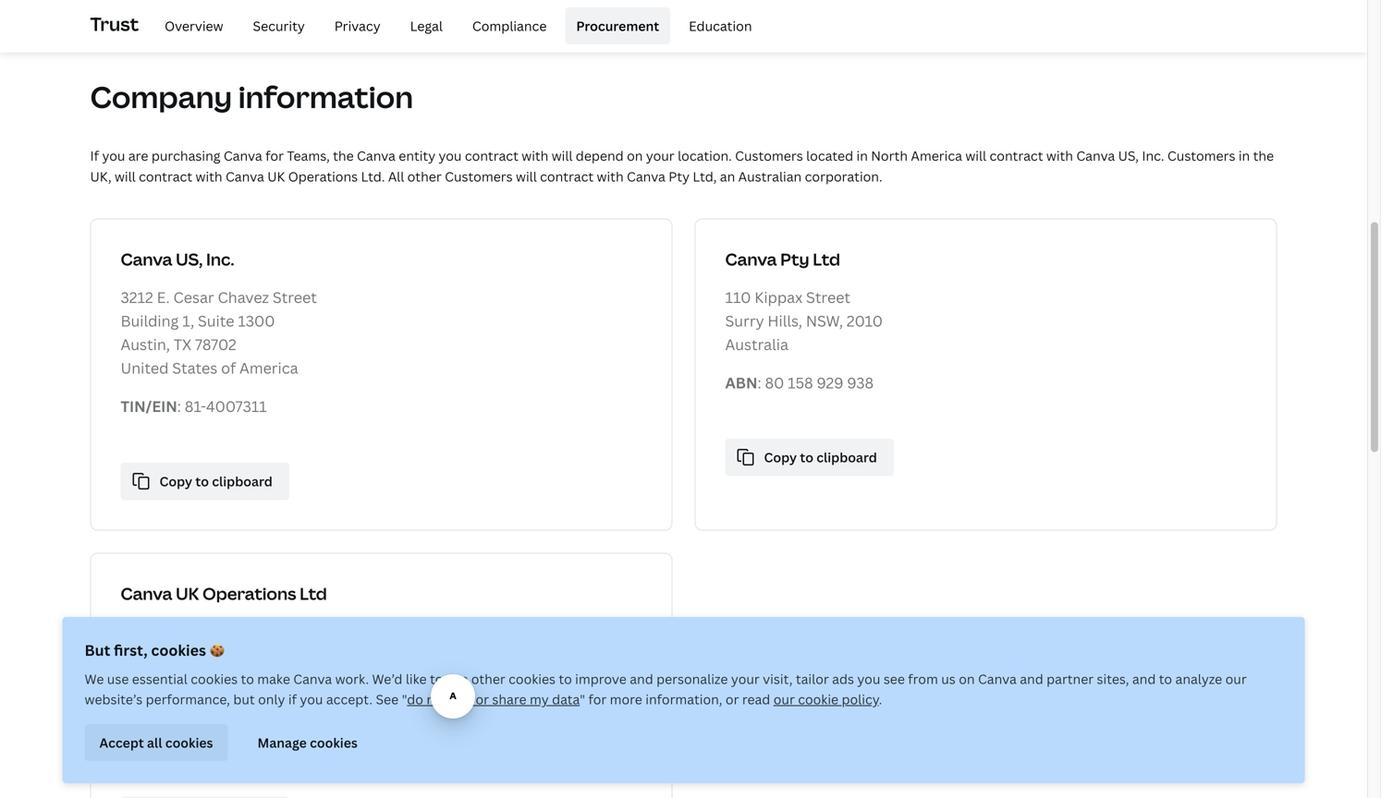 Task type: locate. For each thing, give the bounding box(es) containing it.
all
[[147, 734, 162, 752]]

cookies up "my"
[[509, 671, 556, 688]]

operations inside the if you are purchasing canva for teams, the canva entity you contract with will depend on your location.  customers located in north america will contract with canva us, inc.  customers in the uk, will contract with canva uk operations ltd.  all other customers will contract with canva pty ltd, an australian corporation.
[[288, 168, 358, 185]]

corporation.
[[805, 168, 882, 185]]

1 horizontal spatial pty
[[780, 248, 809, 271]]

:
[[757, 373, 761, 393], [177, 397, 181, 417], [250, 731, 254, 751]]

1 horizontal spatial your
[[731, 671, 760, 688]]

2 vertical spatial :
[[250, 731, 254, 751]]

1 horizontal spatial for
[[588, 691, 607, 709]]

and
[[630, 671, 653, 688], [1020, 671, 1043, 688], [1132, 671, 1156, 688]]

other inside we use essential cookies to make canva work. we'd like to use other cookies to improve and personalize your visit, tailor ads you see from us on canva and partner sites, and to analyze our website's performance, but only if you accept. see "
[[471, 671, 505, 688]]

1 vertical spatial company
[[121, 731, 190, 751]]

other inside the if you are purchasing canva for teams, the canva entity you contract with will depend on your location.  customers located in north america will contract with canva us, inc.  customers in the uk, will contract with canva uk operations ltd.  all other customers will contract with canva pty ltd, an australian corporation.
[[407, 168, 442, 185]]

your inside the if you are purchasing canva for teams, the canva entity you contract with will depend on your location.  customers located in north america will contract with canva us, inc.  customers in the uk, will contract with canva uk operations ltd.  all other customers will contract with canva pty ltd, an australian corporation.
[[646, 147, 675, 165]]

1 in from the left
[[856, 147, 868, 165]]

your left location.
[[646, 147, 675, 165]]

2 horizontal spatial customers
[[1167, 147, 1235, 165]]

the
[[333, 147, 354, 165], [1253, 147, 1274, 165]]

0 horizontal spatial and
[[630, 671, 653, 688]]

78702
[[195, 335, 236, 354]]

essential
[[132, 671, 188, 688]]

1 horizontal spatial the
[[1253, 147, 1274, 165]]

: for us,
[[177, 397, 181, 417]]

1 horizontal spatial and
[[1020, 671, 1043, 688]]

to
[[241, 671, 254, 688], [430, 671, 443, 688], [559, 671, 572, 688], [1159, 671, 1172, 688]]

operations
[[288, 168, 358, 185], [202, 583, 296, 605]]

1 horizontal spatial or
[[726, 691, 739, 709]]

work.
[[335, 671, 369, 688]]

abn﻿
[[725, 373, 757, 393]]

" down improve
[[580, 691, 585, 709]]

located
[[806, 147, 853, 165]]

accept.
[[326, 691, 373, 709]]

0 vertical spatial ltd
[[813, 248, 840, 271]]

0 vertical spatial operations
[[288, 168, 358, 185]]

0 horizontal spatial on
[[627, 147, 643, 165]]

2 in from the left
[[1239, 147, 1250, 165]]

uk inside the if you are purchasing canva for teams, the canva entity you contract with will depend on your location.  customers located in north america will contract with canva us, inc.  customers in the uk, will contract with canva uk operations ltd.  all other customers will contract with canva pty ltd, an australian corporation.
[[267, 168, 285, 185]]

united down the austin, at the left top of the page
[[121, 358, 169, 378]]

company information
[[90, 77, 413, 117]]

our down 'visit,' on the bottom right of the page
[[773, 691, 795, 709]]

tailor
[[796, 671, 829, 688]]

uk down company information
[[267, 168, 285, 185]]

customers
[[735, 147, 803, 165], [1167, 147, 1235, 165], [445, 168, 513, 185]]

0 vertical spatial on
[[627, 147, 643, 165]]

0 vertical spatial pty
[[669, 168, 690, 185]]

uk up the hoxton
[[176, 583, 199, 605]]

0 horizontal spatial uk
[[176, 583, 199, 605]]

0 horizontal spatial :
[[177, 397, 181, 417]]

privacy
[[334, 17, 380, 34]]

0 vertical spatial for
[[265, 147, 284, 165]]

1 horizontal spatial inc.
[[1142, 147, 1164, 165]]

1300
[[238, 311, 275, 331]]

1 horizontal spatial us,
[[1118, 147, 1139, 165]]

we'd
[[372, 671, 402, 688]]

america inside the if you are purchasing canva for teams, the canva entity you contract with will depend on your location.  customers located in north america will contract with canva us, inc.  customers in the uk, will contract with canva uk operations ltd.  all other customers will contract with canva pty ltd, an australian corporation.
[[911, 147, 962, 165]]

company number : 08825531
[[121, 731, 328, 751]]

america right north
[[911, 147, 962, 165]]

other
[[407, 168, 442, 185], [471, 671, 505, 688]]

us,
[[1118, 147, 1139, 165], [176, 248, 203, 271]]

1 " from the left
[[402, 691, 407, 709]]

1 vertical spatial uk
[[176, 583, 199, 605]]

1 vertical spatial your
[[731, 671, 760, 688]]

for left "teams,"
[[265, 147, 284, 165]]

0 horizontal spatial inc.
[[206, 248, 234, 271]]

compliance link
[[461, 7, 558, 44]]

929
[[817, 373, 844, 393]]

0 vertical spatial our
[[1225, 671, 1247, 688]]

33-
[[121, 645, 143, 665]]

pty left ltd,
[[669, 168, 690, 185]]

cookies up the 'kingdom'
[[191, 671, 238, 688]]

for down improve
[[588, 691, 607, 709]]

legal
[[410, 17, 443, 34]]

0 vertical spatial us,
[[1118, 147, 1139, 165]]

1 to from the left
[[241, 671, 254, 688]]

0 horizontal spatial in
[[856, 147, 868, 165]]

0 vertical spatial other
[[407, 168, 442, 185]]

on right depend
[[627, 147, 643, 165]]

1 horizontal spatial uk
[[267, 168, 285, 185]]

legal link
[[399, 7, 454, 44]]

performance,
[[146, 691, 230, 709]]

0 horizontal spatial use
[[107, 671, 129, 688]]

0 horizontal spatial your
[[646, 147, 675, 165]]

company down performance,
[[121, 731, 190, 751]]

and left partner
[[1020, 671, 1043, 688]]

use up sell
[[446, 671, 468, 688]]

education link
[[678, 7, 763, 44]]

america right of
[[239, 358, 298, 378]]

street
[[273, 287, 317, 307], [806, 287, 850, 307]]

operations down "teams,"
[[288, 168, 358, 185]]

in
[[856, 147, 868, 165], [1239, 147, 1250, 165]]

not
[[426, 691, 448, 709]]

0 vertical spatial inc.
[[1142, 147, 1164, 165]]

0 vertical spatial your
[[646, 147, 675, 165]]

if
[[90, 147, 99, 165]]

website's
[[85, 691, 143, 709]]

canva
[[224, 147, 262, 165], [357, 147, 396, 165], [1076, 147, 1115, 165], [226, 168, 264, 185], [627, 168, 665, 185], [121, 248, 172, 271], [725, 248, 777, 271], [121, 583, 172, 605], [293, 671, 332, 688], [978, 671, 1017, 688]]

improve
[[575, 671, 627, 688]]

street up nsw,
[[806, 287, 850, 307]]

1 vertical spatial for
[[588, 691, 607, 709]]

0 horizontal spatial pty
[[669, 168, 690, 185]]

america
[[911, 147, 962, 165], [239, 358, 298, 378]]

0 horizontal spatial or
[[476, 691, 489, 709]]

canva uk operations ltd
[[121, 583, 327, 605]]

: left 81-
[[177, 397, 181, 417]]

1 vertical spatial america
[[239, 358, 298, 378]]

london,
[[121, 669, 179, 689]]

or right sell
[[476, 691, 489, 709]]

35
[[143, 645, 160, 665]]

pty
[[669, 168, 690, 185], [780, 248, 809, 271]]

other up do not sell or share my data link
[[471, 671, 505, 688]]

our right analyze
[[1225, 671, 1247, 688]]

we
[[85, 671, 104, 688]]

0 horizontal spatial "
[[402, 691, 407, 709]]

1 horizontal spatial :
[[250, 731, 254, 751]]

" right the see
[[402, 691, 407, 709]]

operations up square
[[202, 583, 296, 605]]

see
[[884, 671, 905, 688]]

3 to from the left
[[559, 671, 572, 688]]

on right us
[[959, 671, 975, 688]]

1 horizontal spatial america
[[911, 147, 962, 165]]

0 vertical spatial uk
[[267, 168, 285, 185]]

1 united from the top
[[121, 358, 169, 378]]

1 vertical spatial pty
[[780, 248, 809, 271]]

0 horizontal spatial other
[[407, 168, 442, 185]]

1 vertical spatial us,
[[176, 248, 203, 271]]

menu bar
[[146, 7, 763, 44]]

: left 80
[[757, 373, 761, 393]]

other down the entity
[[407, 168, 442, 185]]

cookies up n1
[[151, 641, 206, 660]]

2 united from the top
[[121, 693, 169, 713]]

1 horizontal spatial street
[[806, 287, 850, 307]]

1 street from the left
[[273, 287, 317, 307]]

united
[[121, 358, 169, 378], [121, 693, 169, 713]]

street up 1300
[[273, 287, 317, 307]]

2 horizontal spatial and
[[1132, 671, 1156, 688]]

suite
[[198, 311, 234, 331]]

1 vertical spatial on
[[959, 671, 975, 688]]

education
[[689, 17, 752, 34]]

0 horizontal spatial ltd
[[300, 583, 327, 605]]

0 vertical spatial america
[[911, 147, 962, 165]]

1 horizontal spatial our
[[1225, 671, 1247, 688]]

0 horizontal spatial street
[[273, 287, 317, 307]]

2 street from the left
[[806, 287, 850, 307]]

1 horizontal spatial "
[[580, 691, 585, 709]]

1 vertical spatial united
[[121, 693, 169, 713]]

your up read
[[731, 671, 760, 688]]

accept
[[99, 734, 144, 752]]

to left analyze
[[1159, 671, 1172, 688]]

1 vertical spatial :
[[177, 397, 181, 417]]

but first, cookies 🍪
[[85, 641, 224, 660]]

0 horizontal spatial the
[[333, 147, 354, 165]]

our cookie policy link
[[773, 691, 879, 709]]

australia
[[725, 335, 788, 354]]

united down "london," at the bottom left of the page
[[121, 693, 169, 713]]

data
[[552, 691, 580, 709]]

0 vertical spatial :
[[757, 373, 761, 393]]

0 vertical spatial united
[[121, 358, 169, 378]]

1 vertical spatial our
[[773, 691, 795, 709]]

and right sites,
[[1132, 671, 1156, 688]]

pty up kippax
[[780, 248, 809, 271]]

1 horizontal spatial other
[[471, 671, 505, 688]]

n1
[[182, 669, 202, 689]]

use up website's
[[107, 671, 129, 688]]

location.
[[678, 147, 732, 165]]

0 horizontal spatial america
[[239, 358, 298, 378]]

1 vertical spatial other
[[471, 671, 505, 688]]

will
[[552, 147, 573, 165], [965, 147, 986, 165], [115, 168, 136, 185], [516, 168, 537, 185]]

company up are on the top left of page
[[90, 77, 232, 117]]

cesar
[[173, 287, 214, 307]]

1 horizontal spatial in
[[1239, 147, 1250, 165]]

0 horizontal spatial us,
[[176, 248, 203, 271]]

2 " from the left
[[580, 691, 585, 709]]

cookies
[[151, 641, 206, 660], [191, 671, 238, 688], [509, 671, 556, 688], [165, 734, 213, 752], [310, 734, 358, 752]]

to right the like
[[430, 671, 443, 688]]

0 horizontal spatial for
[[265, 147, 284, 165]]

2 horizontal spatial :
[[757, 373, 761, 393]]

to up data
[[559, 671, 572, 688]]

our inside we use essential cookies to make canva work. we'd like to use other cookies to improve and personalize your visit, tailor ads you see from us on canva and partner sites, and to analyze our website's performance, but only if you accept. see "
[[1225, 671, 1247, 688]]

teams,
[[287, 147, 330, 165]]

use
[[107, 671, 129, 688], [446, 671, 468, 688]]

united inside 33-35 hoxton square london, n1 6nn united kingdom
[[121, 693, 169, 713]]

and up the do not sell or share my data " for more information, or read our cookie policy .
[[630, 671, 653, 688]]

110 kippax street surry hills, nsw, 2010 australia
[[725, 287, 887, 354]]

1 horizontal spatial use
[[446, 671, 468, 688]]

2 and from the left
[[1020, 671, 1043, 688]]

our
[[1225, 671, 1247, 688], [773, 691, 795, 709]]

policy
[[842, 691, 879, 709]]

1 horizontal spatial on
[[959, 671, 975, 688]]

more
[[610, 691, 642, 709]]

cookies right the all
[[165, 734, 213, 752]]

0 vertical spatial company
[[90, 77, 232, 117]]

with
[[522, 147, 548, 165], [1046, 147, 1073, 165], [196, 168, 222, 185], [597, 168, 624, 185]]

: left manage
[[250, 731, 254, 751]]

or left read
[[726, 691, 739, 709]]

to up the but
[[241, 671, 254, 688]]

you
[[102, 147, 125, 165], [439, 147, 462, 165], [857, 671, 880, 688], [300, 691, 323, 709]]

procurement link
[[565, 7, 670, 44]]



Task type: describe. For each thing, give the bounding box(es) containing it.
3212 e. cesar chavez street building 1, suite 1300 austin, tx 78702 united states of america
[[121, 287, 317, 378]]

ltd.
[[361, 168, 385, 185]]

110
[[725, 287, 751, 307]]

chavez
[[218, 287, 269, 307]]

08825531
[[258, 731, 328, 751]]

visit,
[[763, 671, 793, 688]]

1 use from the left
[[107, 671, 129, 688]]

of
[[221, 358, 236, 378]]

from
[[908, 671, 938, 688]]

tin/ein
[[121, 397, 177, 417]]

1 or from the left
[[476, 691, 489, 709]]

canva pty ltd
[[725, 248, 840, 271]]

an
[[720, 168, 735, 185]]

street inside 3212 e. cesar chavez street building 1, suite 1300 austin, tx 78702 united states of america
[[273, 287, 317, 307]]

information
[[238, 77, 413, 117]]

personalize
[[656, 671, 728, 688]]

street inside 110 kippax street surry hills, nsw, 2010 australia
[[806, 287, 850, 307]]

cookie
[[798, 691, 838, 709]]

america inside 3212 e. cesar chavez street building 1, suite 1300 austin, tx 78702 united states of america
[[239, 358, 298, 378]]

canva us, inc.
[[121, 248, 234, 271]]

us
[[941, 671, 956, 688]]

2 the from the left
[[1253, 147, 1274, 165]]

pty inside the if you are purchasing canva for teams, the canva entity you contract with will depend on your location.  customers located in north america will contract with canva us, inc.  customers in the uk, will contract with canva uk operations ltd.  all other customers will contract with canva pty ltd, an australian corporation.
[[669, 168, 690, 185]]

purchasing
[[151, 147, 220, 165]]

all
[[388, 168, 404, 185]]

2 use from the left
[[446, 671, 468, 688]]

manage cookies
[[257, 734, 358, 752]]

australian
[[738, 168, 802, 185]]

we use essential cookies to make canva work. we'd like to use other cookies to improve and personalize your visit, tailor ads you see from us on canva and partner sites, and to analyze our website's performance, but only if you accept. see "
[[85, 671, 1247, 709]]

analyze
[[1175, 671, 1222, 688]]

on inside the if you are purchasing canva for teams, the canva entity you contract with will depend on your location.  customers located in north america will contract with canva us, inc.  customers in the uk, will contract with canva uk operations ltd.  all other customers will contract with canva pty ltd, an australian corporation.
[[627, 147, 643, 165]]

6nn
[[205, 669, 237, 689]]

2010
[[847, 311, 883, 331]]

abn﻿ : 80 158 929 938
[[725, 373, 874, 393]]

kippax
[[755, 287, 803, 307]]

: for pty
[[757, 373, 761, 393]]

manage
[[257, 734, 307, 752]]

3212
[[121, 287, 153, 307]]

nsw,
[[806, 311, 843, 331]]

1 vertical spatial ltd
[[300, 583, 327, 605]]

trust
[[90, 11, 139, 36]]

privacy link
[[323, 7, 392, 44]]

4007311
[[206, 397, 267, 417]]

for inside the if you are purchasing canva for teams, the canva entity you contract with will depend on your location.  customers located in north america will contract with canva us, inc.  customers in the uk, will contract with canva uk operations ltd.  all other customers will contract with canva pty ltd, an australian corporation.
[[265, 147, 284, 165]]

if you are purchasing canva for teams, the canva entity you contract with will depend on your location.  customers located in north america will contract with canva us, inc.  customers in the uk, will contract with canva uk operations ltd.  all other customers will contract with canva pty ltd, an australian corporation.
[[90, 147, 1274, 185]]

us, inside the if you are purchasing canva for teams, the canva entity you contract with will depend on your location.  customers located in north america will contract with canva us, inc.  customers in the uk, will contract with canva uk operations ltd.  all other customers will contract with canva pty ltd, an australian corporation.
[[1118, 147, 1139, 165]]

1,
[[182, 311, 194, 331]]

are
[[128, 147, 148, 165]]

on inside we use essential cookies to make canva work. we'd like to use other cookies to improve and personalize your visit, tailor ads you see from us on canva and partner sites, and to analyze our website's performance, but only if you accept. see "
[[959, 671, 975, 688]]

number
[[193, 731, 250, 751]]

see
[[376, 691, 399, 709]]

compliance
[[472, 17, 547, 34]]

only
[[258, 691, 285, 709]]

overview
[[165, 17, 223, 34]]

manage cookies button
[[243, 725, 372, 762]]

1 vertical spatial inc.
[[206, 248, 234, 271]]

ads
[[832, 671, 854, 688]]

share
[[492, 691, 526, 709]]

overview link
[[154, 7, 234, 44]]

2 or from the left
[[726, 691, 739, 709]]

hoxton
[[163, 645, 215, 665]]

uk,
[[90, 168, 111, 185]]

but
[[85, 641, 110, 660]]

158
[[788, 373, 813, 393]]

building
[[121, 311, 179, 331]]

🍪
[[210, 641, 224, 660]]

0 horizontal spatial our
[[773, 691, 795, 709]]

1 the from the left
[[333, 147, 354, 165]]

4 to from the left
[[1159, 671, 1172, 688]]

81-
[[185, 397, 206, 417]]

1 horizontal spatial customers
[[735, 147, 803, 165]]

do not sell or share my data " for more information, or read our cookie policy .
[[407, 691, 882, 709]]

accept all cookies
[[99, 734, 213, 752]]

make
[[257, 671, 290, 688]]

tx
[[174, 335, 191, 354]]

1 and from the left
[[630, 671, 653, 688]]

33-35 hoxton square london, n1 6nn united kingdom
[[121, 645, 273, 713]]

entity
[[399, 147, 435, 165]]

austin,
[[121, 335, 170, 354]]

0 horizontal spatial customers
[[445, 168, 513, 185]]

company for company information
[[90, 77, 232, 117]]

first,
[[114, 641, 148, 660]]

read
[[742, 691, 770, 709]]

kingdom
[[172, 693, 235, 713]]

surry
[[725, 311, 764, 331]]

information,
[[645, 691, 722, 709]]

your inside we use essential cookies to make canva work. we'd like to use other cookies to improve and personalize your visit, tailor ads you see from us on canva and partner sites, and to analyze our website's performance, but only if you accept. see "
[[731, 671, 760, 688]]

states
[[172, 358, 217, 378]]

do
[[407, 691, 423, 709]]

1 vertical spatial operations
[[202, 583, 296, 605]]

square
[[219, 645, 269, 665]]

security
[[253, 17, 305, 34]]

partner
[[1047, 671, 1094, 688]]

accept all cookies button
[[85, 725, 228, 762]]

1 horizontal spatial ltd
[[813, 248, 840, 271]]

cookies down accept.
[[310, 734, 358, 752]]

like
[[406, 671, 427, 688]]

ltd,
[[693, 168, 717, 185]]

inc. inside the if you are purchasing canva for teams, the canva entity you contract with will depend on your location.  customers located in north america will contract with canva us, inc.  customers in the uk, will contract with canva uk operations ltd.  all other customers will contract with canva pty ltd, an australian corporation.
[[1142, 147, 1164, 165]]

company for company number : 08825531
[[121, 731, 190, 751]]

menu bar containing overview
[[146, 7, 763, 44]]

" inside we use essential cookies to make canva work. we'd like to use other cookies to improve and personalize your visit, tailor ads you see from us on canva and partner sites, and to analyze our website's performance, but only if you accept. see "
[[402, 691, 407, 709]]

united inside 3212 e. cesar chavez street building 1, suite 1300 austin, tx 78702 united states of america
[[121, 358, 169, 378]]

sell
[[451, 691, 472, 709]]

2 to from the left
[[430, 671, 443, 688]]

3 and from the left
[[1132, 671, 1156, 688]]

procurement
[[576, 17, 659, 34]]



Task type: vqa. For each thing, say whether or not it's contained in the screenshot.
The 938
yes



